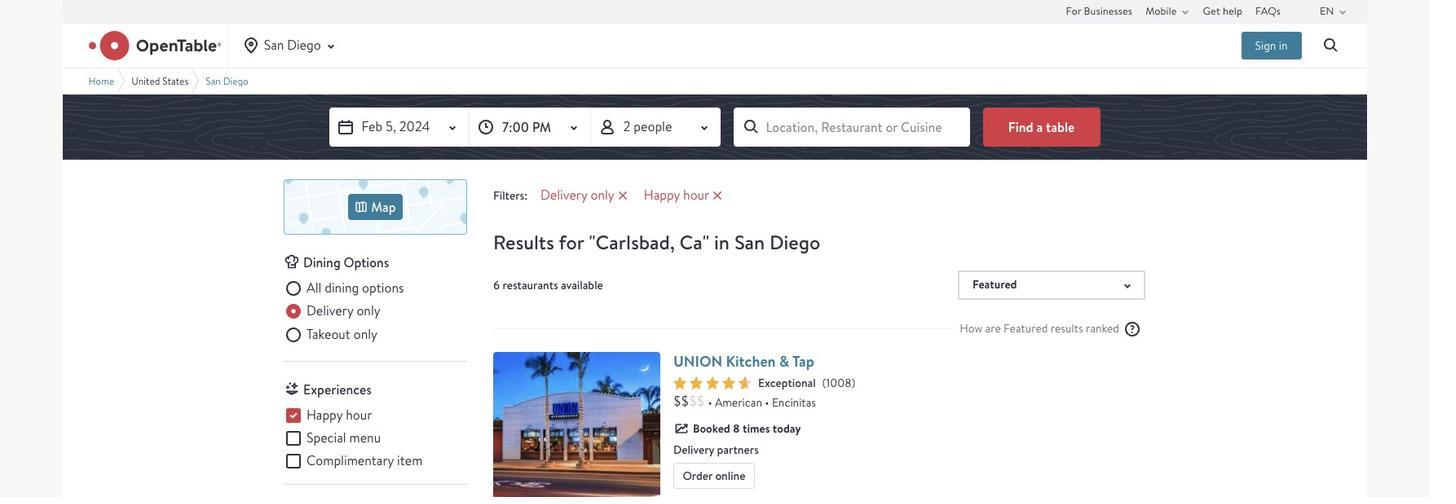 Task type: describe. For each thing, give the bounding box(es) containing it.
en
[[1320, 4, 1334, 18]]

for businesses button
[[1066, 0, 1132, 23]]

booked 8 times today
[[693, 420, 801, 437]]

6
[[493, 278, 500, 292]]

results for "carlsbad, ca" in san diego
[[493, 229, 820, 256]]

get help button
[[1203, 0, 1242, 23]]

2 $$ from the left
[[689, 393, 705, 410]]

order
[[683, 468, 713, 483]]

restaurants
[[503, 278, 558, 292]]

ca"
[[680, 229, 709, 256]]

get
[[1203, 4, 1220, 18]]

for businesses
[[1066, 4, 1132, 18]]

All dining options radio
[[284, 279, 404, 298]]

available
[[561, 278, 603, 292]]

are
[[985, 322, 1001, 336]]

online
[[715, 468, 746, 483]]

1008
[[826, 375, 851, 390]]

delivery only button
[[534, 186, 637, 205]]

0 horizontal spatial san diego
[[206, 75, 248, 87]]

)
[[851, 375, 855, 390]]

filters:
[[493, 188, 527, 203]]

in inside button
[[1279, 38, 1288, 53]]

dining options
[[303, 254, 389, 271]]

united states
[[132, 75, 189, 87]]

Takeout only radio
[[284, 325, 378, 345]]

ranked
[[1086, 322, 1119, 336]]

6 restaurants available
[[493, 278, 603, 292]]

exceptional
[[758, 375, 816, 390]]

dining options group
[[284, 279, 467, 348]]

&
[[779, 351, 789, 371]]

"carlsbad,
[[589, 229, 675, 256]]

only for delivery only option
[[357, 303, 381, 320]]

san inside dropdown button
[[264, 37, 284, 54]]

options
[[344, 254, 389, 271]]

all
[[307, 280, 321, 297]]

item
[[397, 453, 423, 470]]

hour inside experiences group
[[346, 407, 372, 424]]

0 horizontal spatial san
[[206, 75, 221, 87]]

delivery only inside delivery only button
[[541, 187, 615, 204]]

table
[[1046, 118, 1075, 136]]

4.7 stars image
[[673, 376, 752, 389]]

2 • from the left
[[765, 395, 769, 410]]

delivery inside delivery only option
[[307, 303, 353, 320]]

featured button
[[958, 270, 1145, 300]]

san diego inside san diego dropdown button
[[264, 37, 321, 54]]

get help
[[1203, 4, 1242, 18]]

faqs
[[1255, 4, 1281, 18]]

1 $$ from the left
[[673, 393, 689, 410]]

map button
[[284, 179, 467, 235]]

5,
[[386, 118, 396, 135]]

results
[[493, 229, 554, 256]]

2 people
[[623, 118, 672, 135]]

happy hour inside experiences group
[[307, 407, 372, 424]]

complimentary
[[307, 453, 394, 470]]

sign in button
[[1241, 32, 1301, 60]]

help
[[1223, 4, 1242, 18]]

san diego button
[[241, 24, 341, 68]]

order online button
[[673, 463, 755, 489]]

7:00 pm
[[502, 118, 551, 136]]

search icon image
[[1321, 36, 1341, 55]]

2 horizontal spatial delivery
[[673, 442, 714, 457]]

2024
[[399, 118, 430, 135]]

union kitchen & tap link
[[673, 351, 814, 371]]

Please input a Location, Restaurant or Cuisine field
[[733, 108, 970, 147]]

pm
[[532, 118, 551, 136]]

takeout
[[307, 326, 350, 343]]

booked
[[693, 420, 730, 437]]

featured inside "popup button"
[[973, 277, 1017, 293]]

exceptional ( 1008 )
[[758, 375, 855, 390]]

dining
[[303, 254, 341, 271]]

feb 5, 2024 button
[[329, 108, 469, 147]]

experiences
[[303, 381, 372, 399]]



Task type: locate. For each thing, give the bounding box(es) containing it.
Delivery only radio
[[284, 302, 381, 322]]

how
[[960, 322, 983, 336]]

en button
[[1320, 0, 1352, 23]]

happy hour up special menu
[[307, 407, 372, 424]]

2 horizontal spatial san
[[734, 229, 765, 256]]

1 horizontal spatial happy hour
[[644, 187, 709, 204]]

1 horizontal spatial san diego
[[264, 37, 321, 54]]

only up "carlsbad,
[[591, 187, 615, 204]]

1 • from the left
[[708, 395, 712, 410]]

0 horizontal spatial in
[[714, 229, 730, 256]]

only for takeout only radio
[[354, 326, 378, 343]]

times
[[743, 420, 770, 437]]

encinitas
[[772, 395, 816, 410]]

featured up are
[[973, 277, 1017, 293]]

1 horizontal spatial diego
[[287, 37, 321, 54]]

0 vertical spatial san diego
[[264, 37, 321, 54]]

hour up "menu"
[[346, 407, 372, 424]]

only inside takeout only radio
[[354, 326, 378, 343]]

tap
[[792, 351, 814, 371]]

delivery partners
[[673, 442, 759, 457]]

experiences group
[[284, 406, 467, 471]]

diego inside san diego dropdown button
[[287, 37, 321, 54]]

0 vertical spatial happy
[[644, 187, 680, 204]]

in right sign
[[1279, 38, 1288, 53]]

delivery inside delivery only button
[[541, 187, 587, 204]]

sign in
[[1255, 38, 1288, 53]]

1 horizontal spatial hour
[[683, 187, 709, 204]]

hour inside happy hour button
[[683, 187, 709, 204]]

2 vertical spatial san
[[734, 229, 765, 256]]

san
[[264, 37, 284, 54], [206, 75, 221, 87], [734, 229, 765, 256]]

1 vertical spatial featured
[[1004, 322, 1048, 336]]

1 horizontal spatial happy
[[644, 187, 680, 204]]

delivery only down all dining options option
[[307, 303, 381, 320]]

home
[[88, 75, 114, 87]]

0 horizontal spatial delivery
[[307, 303, 353, 320]]

for
[[1066, 4, 1081, 18]]

7:00
[[502, 118, 529, 136]]

0 vertical spatial san
[[264, 37, 284, 54]]

kitchen
[[726, 351, 776, 371]]

$$ $$ • american • encinitas
[[673, 393, 816, 410]]

complimentary item
[[307, 453, 423, 470]]

in right ca" at the left of page
[[714, 229, 730, 256]]

find a table
[[1008, 118, 1075, 136]]

delivery only
[[541, 187, 615, 204], [307, 303, 381, 320]]

0 vertical spatial featured
[[973, 277, 1017, 293]]

special menu
[[307, 430, 381, 447]]

8
[[733, 420, 740, 437]]

2 vertical spatial delivery
[[673, 442, 714, 457]]

0 horizontal spatial delivery only
[[307, 303, 381, 320]]

menu
[[349, 430, 381, 447]]

• left 'encinitas'
[[765, 395, 769, 410]]

only
[[591, 187, 615, 204], [357, 303, 381, 320], [354, 326, 378, 343]]

0 vertical spatial hour
[[683, 187, 709, 204]]

happy hour inside happy hour button
[[644, 187, 709, 204]]

for
[[559, 229, 584, 256]]

happy hour button
[[637, 186, 732, 205]]

how are featured results ranked
[[960, 322, 1119, 336]]

delivery up takeout in the bottom of the page
[[307, 303, 353, 320]]

happy inside button
[[644, 187, 680, 204]]

feb
[[362, 118, 382, 135]]

1 vertical spatial delivery
[[307, 303, 353, 320]]

1 horizontal spatial delivery only
[[541, 187, 615, 204]]

0 horizontal spatial happy hour
[[307, 407, 372, 424]]

2
[[623, 118, 631, 135]]

feb 5, 2024
[[362, 118, 430, 135]]

home link
[[88, 75, 114, 87]]

happy up special
[[307, 407, 343, 424]]

san diego
[[264, 37, 321, 54], [206, 75, 248, 87]]

mobile button
[[1145, 0, 1195, 23]]

order online
[[683, 468, 746, 483]]

sign
[[1255, 38, 1276, 53]]

2 vertical spatial only
[[354, 326, 378, 343]]

1 vertical spatial san
[[206, 75, 221, 87]]

0 vertical spatial in
[[1279, 38, 1288, 53]]

happy hour up ca" at the left of page
[[644, 187, 709, 204]]

only right takeout in the bottom of the page
[[354, 326, 378, 343]]

0 vertical spatial delivery only
[[541, 187, 615, 204]]

dining
[[325, 280, 359, 297]]

happy inside experiences group
[[307, 407, 343, 424]]

delivery only up for
[[541, 187, 615, 204]]

1 vertical spatial happy
[[307, 407, 343, 424]]

opentable logo image
[[88, 31, 221, 60]]

happy hour
[[644, 187, 709, 204], [307, 407, 372, 424]]

faqs button
[[1255, 0, 1281, 23]]

hour
[[683, 187, 709, 204], [346, 407, 372, 424]]

1 horizontal spatial in
[[1279, 38, 1288, 53]]

a
[[1036, 118, 1043, 136]]

diego
[[287, 37, 321, 54], [223, 75, 248, 87], [770, 229, 820, 256]]

1 vertical spatial san diego
[[206, 75, 248, 87]]

0 horizontal spatial hour
[[346, 407, 372, 424]]

options
[[362, 280, 404, 297]]

delivery up order
[[673, 442, 714, 457]]

states
[[162, 75, 189, 87]]

2 horizontal spatial diego
[[770, 229, 820, 256]]

delivery up for
[[541, 187, 587, 204]]

san diego link
[[206, 75, 248, 87]]

1 vertical spatial diego
[[223, 75, 248, 87]]

businesses
[[1084, 4, 1132, 18]]

0 horizontal spatial •
[[708, 395, 712, 410]]

map
[[371, 198, 396, 216]]

mobile
[[1145, 4, 1177, 18]]

united
[[132, 75, 160, 87]]

0 vertical spatial only
[[591, 187, 615, 204]]

delivery only inside delivery only option
[[307, 303, 381, 320]]

people
[[634, 118, 672, 135]]

1 vertical spatial happy hour
[[307, 407, 372, 424]]

happy
[[644, 187, 680, 204], [307, 407, 343, 424]]

results
[[1051, 322, 1083, 336]]

$$
[[673, 393, 689, 410], [689, 393, 705, 410]]

only inside delivery only option
[[357, 303, 381, 320]]

0 horizontal spatial diego
[[223, 75, 248, 87]]

0 vertical spatial diego
[[287, 37, 321, 54]]

a photo of union kitchen & tap restaurant image
[[493, 352, 660, 497]]

• down 4.7 stars image
[[708, 395, 712, 410]]

1 horizontal spatial delivery
[[541, 187, 587, 204]]

only inside delivery only button
[[591, 187, 615, 204]]

1 vertical spatial in
[[714, 229, 730, 256]]

0 vertical spatial happy hour
[[644, 187, 709, 204]]

all dining options
[[307, 280, 404, 297]]

0 horizontal spatial happy
[[307, 407, 343, 424]]

hour up ca" at the left of page
[[683, 187, 709, 204]]

(
[[822, 375, 826, 390]]

only down the all dining options
[[357, 303, 381, 320]]

•
[[708, 395, 712, 410], [765, 395, 769, 410]]

find a table button
[[983, 108, 1100, 147]]

american
[[715, 395, 762, 410]]

partners
[[717, 442, 759, 457]]

union kitchen & tap
[[673, 351, 814, 371]]

special
[[307, 430, 346, 447]]

1 vertical spatial only
[[357, 303, 381, 320]]

featured right are
[[1004, 322, 1048, 336]]

today
[[773, 420, 801, 437]]

1 horizontal spatial san
[[264, 37, 284, 54]]

1 vertical spatial delivery only
[[307, 303, 381, 320]]

0 vertical spatial delivery
[[541, 187, 587, 204]]

find
[[1008, 118, 1033, 136]]

None field
[[733, 108, 970, 147]]

happy up 'results for "carlsbad, ca" in san diego'
[[644, 187, 680, 204]]

1 horizontal spatial •
[[765, 395, 769, 410]]

union
[[673, 351, 722, 371]]

1 vertical spatial hour
[[346, 407, 372, 424]]

takeout only
[[307, 326, 378, 343]]

in
[[1279, 38, 1288, 53], [714, 229, 730, 256]]

2 vertical spatial diego
[[770, 229, 820, 256]]



Task type: vqa. For each thing, say whether or not it's contained in the screenshot.
lavo
no



